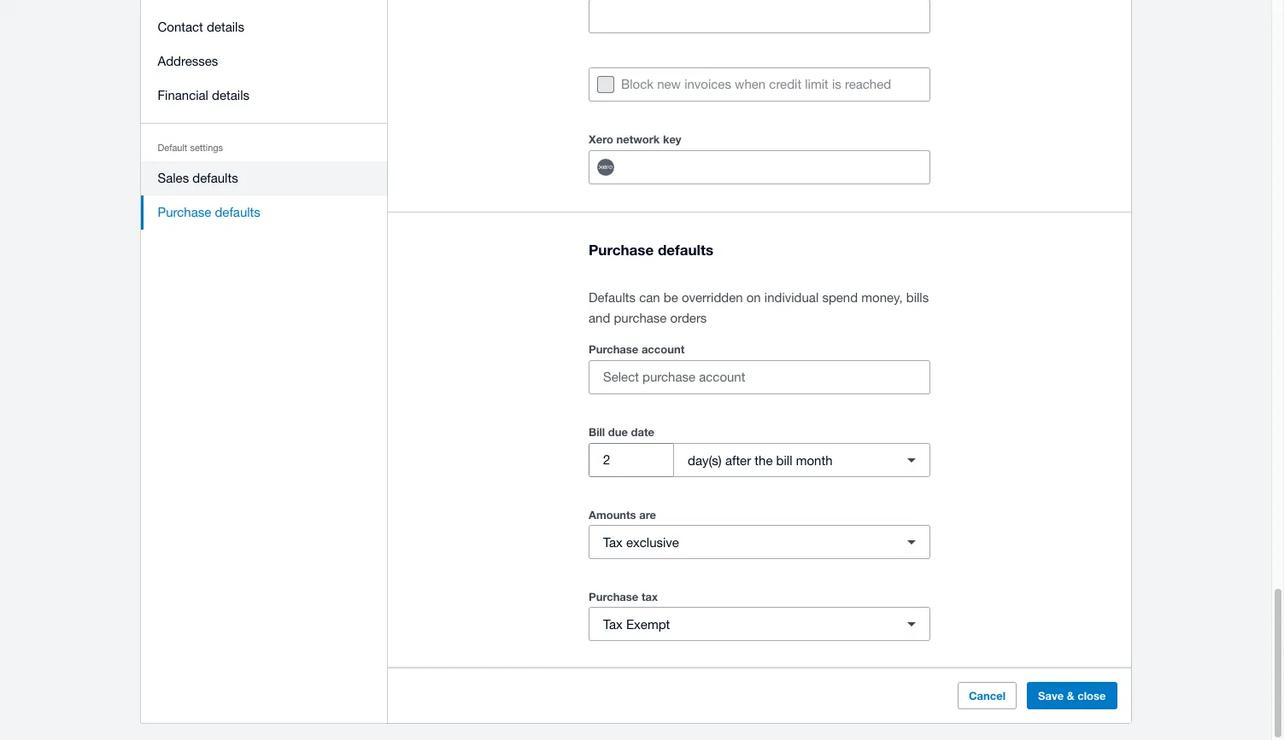 Task type: vqa. For each thing, say whether or not it's contained in the screenshot.
'number field' inside the Bill due date GROUP
yes



Task type: describe. For each thing, give the bounding box(es) containing it.
purchase account
[[589, 343, 685, 356]]

tax exclusive button
[[589, 526, 930, 560]]

sales
[[158, 171, 189, 185]]

after
[[725, 453, 751, 468]]

tax exempt button
[[589, 608, 930, 642]]

contact
[[158, 20, 204, 34]]

financial details
[[158, 88, 250, 103]]

cancel
[[969, 690, 1006, 703]]

when
[[735, 77, 766, 91]]

day(s) after the bill month button
[[673, 444, 930, 478]]

account
[[642, 343, 685, 356]]

day(s)
[[688, 453, 722, 468]]

defaults
[[589, 291, 636, 305]]

tax exempt
[[603, 617, 670, 632]]

exempt
[[626, 617, 670, 632]]

Credit limit amount number field
[[590, 0, 930, 32]]

Purchase account field
[[590, 361, 930, 394]]

cancel button
[[958, 683, 1017, 710]]

block
[[621, 77, 654, 91]]

bill due date
[[589, 426, 654, 439]]

purchase up defaults
[[589, 241, 654, 259]]

defaults for "purchase defaults" link
[[215, 205, 261, 220]]

default settings
[[158, 143, 224, 153]]

details for financial details
[[212, 88, 250, 103]]

xero
[[589, 132, 613, 146]]

overridden
[[682, 291, 743, 305]]

can
[[639, 291, 660, 305]]

key
[[663, 132, 681, 146]]

bill
[[776, 453, 792, 468]]

sales defaults
[[158, 171, 239, 185]]

money,
[[861, 291, 903, 305]]

on
[[747, 291, 761, 305]]

network
[[616, 132, 660, 146]]

purchase down sales
[[158, 205, 212, 220]]

amounts are
[[589, 508, 656, 522]]

sales defaults link
[[141, 161, 388, 196]]

date
[[631, 426, 654, 439]]

tax for tax exclusive
[[603, 535, 623, 550]]

tax
[[642, 590, 658, 604]]

close
[[1078, 690, 1106, 703]]

default
[[158, 143, 188, 153]]

addresses
[[158, 54, 219, 68]]

save & close button
[[1027, 683, 1118, 710]]

tax for tax exempt
[[603, 617, 623, 632]]

purchase tax
[[589, 590, 658, 604]]

credit
[[769, 77, 802, 91]]

invoices
[[684, 77, 731, 91]]

new
[[657, 77, 681, 91]]



Task type: locate. For each thing, give the bounding box(es) containing it.
limit
[[805, 77, 829, 91]]

financial details link
[[141, 79, 388, 113]]

tax inside the tax exclusive popup button
[[603, 535, 623, 550]]

contact details
[[158, 20, 245, 34]]

1 vertical spatial purchase defaults
[[589, 241, 713, 259]]

details inside contact details link
[[207, 20, 245, 34]]

Xero network key field
[[630, 151, 930, 184]]

details right contact
[[207, 20, 245, 34]]

purchase defaults inside menu
[[158, 205, 261, 220]]

tax down purchase tax
[[603, 617, 623, 632]]

save & close
[[1039, 690, 1106, 703]]

financial
[[158, 88, 209, 103]]

purchase up tax exempt
[[589, 590, 638, 604]]

0 vertical spatial tax
[[603, 535, 623, 550]]

is
[[832, 77, 841, 91]]

0 horizontal spatial purchase defaults
[[158, 205, 261, 220]]

0 vertical spatial purchase defaults
[[158, 205, 261, 220]]

0 vertical spatial defaults
[[193, 171, 239, 185]]

1 vertical spatial details
[[212, 88, 250, 103]]

addresses link
[[141, 44, 388, 79]]

2 vertical spatial defaults
[[658, 241, 713, 259]]

reached
[[845, 77, 891, 91]]

details inside financial details link
[[212, 88, 250, 103]]

defaults down settings
[[193, 171, 239, 185]]

0 vertical spatial details
[[207, 20, 245, 34]]

details down addresses link
[[212, 88, 250, 103]]

defaults down sales defaults link at the top left
[[215, 205, 261, 220]]

settings
[[190, 143, 224, 153]]

2 tax from the top
[[603, 617, 623, 632]]

day(s) after the bill month
[[688, 453, 833, 468]]

1 horizontal spatial purchase defaults
[[589, 241, 713, 259]]

save
[[1039, 690, 1064, 703]]

defaults up be
[[658, 241, 713, 259]]

purchase defaults link
[[141, 196, 388, 230]]

bill due date group
[[589, 444, 930, 478]]

purchase defaults up can
[[589, 241, 713, 259]]

tax
[[603, 535, 623, 550], [603, 617, 623, 632]]

purchase
[[158, 205, 212, 220], [589, 241, 654, 259], [589, 343, 638, 356], [589, 590, 638, 604]]

1 vertical spatial defaults
[[215, 205, 261, 220]]

the
[[755, 453, 773, 468]]

be
[[664, 291, 678, 305]]

defaults
[[193, 171, 239, 185], [215, 205, 261, 220], [658, 241, 713, 259]]

defaults can be overridden on individual spend money, bills and purchase orders
[[589, 291, 929, 326]]

orders
[[670, 311, 707, 326]]

details for contact details
[[207, 20, 245, 34]]

block new invoices when credit limit is reached
[[621, 77, 891, 91]]

contact details link
[[141, 10, 388, 44]]

due
[[608, 426, 628, 439]]

month
[[796, 453, 833, 468]]

purchase defaults down sales defaults
[[158, 205, 261, 220]]

tax down the amounts
[[603, 535, 623, 550]]

purchase defaults
[[158, 205, 261, 220], [589, 241, 713, 259]]

are
[[639, 508, 656, 522]]

bills
[[906, 291, 929, 305]]

tax exclusive
[[603, 535, 679, 550]]

xero network key
[[589, 132, 681, 146]]

None number field
[[590, 444, 673, 477]]

&
[[1067, 690, 1075, 703]]

purchase down and
[[589, 343, 638, 356]]

tax inside tax exempt popup button
[[603, 617, 623, 632]]

menu
[[141, 0, 388, 240]]

details
[[207, 20, 245, 34], [212, 88, 250, 103]]

and
[[589, 311, 610, 326]]

amounts
[[589, 508, 636, 522]]

none number field inside bill due date group
[[590, 444, 673, 477]]

menu containing contact details
[[141, 0, 388, 240]]

1 vertical spatial tax
[[603, 617, 623, 632]]

1 tax from the top
[[603, 535, 623, 550]]

defaults for sales defaults link at the top left
[[193, 171, 239, 185]]

exclusive
[[626, 535, 679, 550]]

purchase
[[614, 311, 667, 326]]

spend
[[822, 291, 858, 305]]

bill
[[589, 426, 605, 439]]

individual
[[765, 291, 819, 305]]



